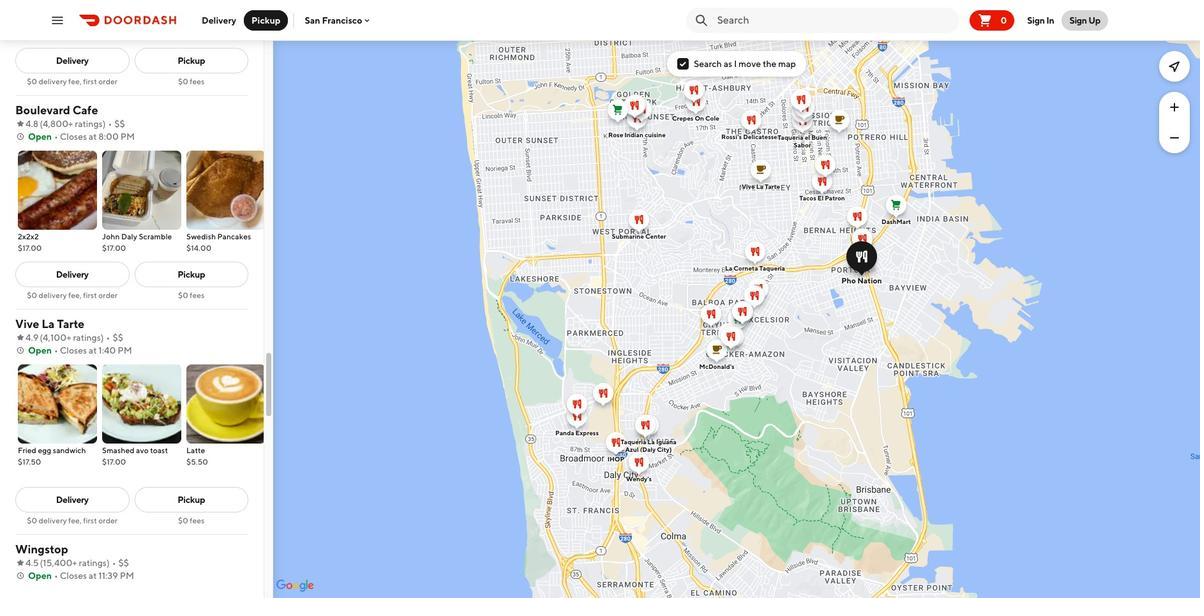 Task type: locate. For each thing, give the bounding box(es) containing it.
$17.00 inside john daly scramble $17.00
[[102, 243, 126, 253]]

order up ( 15,400+ ratings )
[[99, 516, 118, 525]]

2 $0 fees from the top
[[178, 291, 205, 300]]

pm right 1:40
[[118, 345, 132, 356]]

ratings
[[75, 119, 103, 129], [73, 333, 101, 343], [79, 558, 107, 568]]

• $$ up 1:40
[[106, 333, 123, 343]]

rossi's delicatessen
[[722, 132, 781, 140], [722, 132, 781, 140]]

2 sign from the left
[[1070, 15, 1087, 25]]

delivery left the pickup button
[[202, 15, 236, 25]]

1 vertical spatial pickup link
[[134, 262, 248, 287]]

open menu image
[[50, 12, 65, 28]]

2 ( from the top
[[40, 333, 43, 343]]

sign left up
[[1070, 15, 1087, 25]]

rossi's
[[722, 132, 742, 140], [722, 132, 742, 140]]

1 delivery from the top
[[39, 77, 67, 86]]

0 vertical spatial ratings
[[75, 119, 103, 129]]

0 vertical spatial • $$
[[108, 119, 125, 129]]

Search as I move the map checkbox
[[677, 58, 689, 70]]

closes down the ( 4,100+ ratings )
[[60, 345, 87, 356]]

taqueria el buen sabor
[[778, 133, 827, 148], [778, 133, 827, 148]]

vive
[[742, 182, 755, 190], [742, 182, 755, 190], [15, 317, 39, 331]]

rose
[[609, 131, 623, 138], [609, 131, 623, 138]]

ratings down cafe
[[75, 119, 103, 129]]

1 vertical spatial delivery link
[[15, 262, 129, 287]]

first up ( 15,400+ ratings )
[[83, 516, 97, 525]]

pickup for delivery link related to la
[[178, 495, 205, 505]]

2 vertical spatial delivery
[[39, 516, 67, 525]]

pm right the 11:39
[[120, 571, 134, 581]]

delivery up vive la tarte
[[39, 291, 67, 300]]

( right 4.8
[[40, 119, 43, 129]]

2 pickup link from the top
[[134, 262, 248, 287]]

submarine
[[612, 232, 644, 240], [612, 232, 644, 240]]

delivery
[[39, 77, 67, 86], [39, 291, 67, 300], [39, 516, 67, 525]]

2 fees from the top
[[190, 291, 205, 300]]

boulevard
[[15, 103, 70, 117]]

ratings up open • closes at 11:39 pm
[[79, 558, 107, 568]]

delivery link
[[15, 48, 129, 73], [15, 262, 129, 287], [15, 487, 129, 513]]

first up the ( 4,100+ ratings )
[[83, 291, 97, 300]]

tacos
[[800, 194, 816, 201], [800, 194, 816, 201]]

ihop
[[608, 455, 625, 463], [608, 455, 625, 463]]

0 vertical spatial at
[[89, 132, 97, 142]]

2 vertical spatial ratings
[[79, 558, 107, 568]]

swedish pancakes $14.00
[[186, 232, 251, 253]]

( for boulevard
[[40, 119, 43, 129]]

open
[[28, 132, 52, 142], [28, 345, 52, 356], [28, 571, 52, 581]]

order for vive la tarte
[[99, 516, 118, 525]]

taqueria
[[778, 133, 804, 141], [778, 133, 804, 141], [760, 264, 785, 272], [760, 264, 785, 272], [621, 438, 646, 445], [621, 438, 646, 445]]

delivery up boulevard cafe
[[39, 77, 67, 86]]

( 15,400+ ratings )
[[40, 558, 110, 568]]

1 vertical spatial )
[[101, 333, 104, 343]]

( right 4.5 at the left
[[40, 558, 43, 568]]

2 delivery link from the top
[[15, 262, 129, 287]]

city)
[[657, 445, 672, 453], [657, 445, 672, 453]]

$17.00 for boulevard cafe
[[102, 243, 126, 253]]

• $$ up the 11:39
[[112, 558, 129, 568]]

$0 fees
[[178, 77, 205, 86], [178, 291, 205, 300], [178, 516, 205, 525]]

delivery down open menu image
[[56, 56, 89, 66]]

1 vertical spatial open
[[28, 345, 52, 356]]

0 vertical spatial )
[[103, 119, 106, 129]]

( for vive
[[40, 333, 43, 343]]

1 fee, from the top
[[68, 77, 82, 86]]

• up the 11:39
[[112, 558, 116, 568]]

1 vertical spatial pm
[[118, 345, 132, 356]]

nation
[[858, 276, 882, 285], [858, 276, 882, 285]]

$17.00 inside smashed avo toast $17.00
[[102, 457, 126, 467]]

1 $0 delivery fee, first order from the top
[[27, 77, 118, 86]]

• down 4,800+
[[54, 132, 58, 142]]

2 vertical spatial fees
[[190, 516, 205, 525]]

2 first from the top
[[83, 291, 97, 300]]

• $$
[[108, 119, 125, 129], [106, 333, 123, 343], [112, 558, 129, 568]]

$17.00 down john
[[102, 243, 126, 253]]

pickup link down delivery button
[[134, 48, 248, 73]]

la
[[756, 182, 764, 190], [756, 182, 764, 190], [725, 264, 733, 272], [725, 264, 733, 272], [42, 317, 55, 331], [648, 438, 655, 445], [648, 438, 655, 445]]

0 vertical spatial first
[[83, 77, 97, 86]]

el
[[818, 194, 824, 201], [818, 194, 824, 201]]

2 vertical spatial $0 fees
[[178, 516, 205, 525]]

8:00
[[99, 132, 119, 142]]

0 vertical spatial pm
[[120, 132, 135, 142]]

indian
[[625, 131, 644, 138], [625, 131, 644, 138]]

wendy's
[[626, 475, 652, 482], [626, 475, 652, 482]]

ratings for wingstop
[[79, 558, 107, 568]]

order up 1:40
[[99, 291, 118, 300]]

) up the "8:00"
[[103, 119, 106, 129]]

2 vertical spatial closes
[[60, 571, 87, 581]]

crepes
[[672, 114, 694, 122], [672, 114, 694, 122]]

pickup link down "$14.00" on the top of page
[[134, 262, 248, 287]]

1 $0 fees from the top
[[178, 77, 205, 86]]

average rating of 4.9 out of 5 element
[[15, 331, 39, 344]]

open for boulevard
[[28, 132, 52, 142]]

rose indian cuisine
[[609, 131, 666, 138], [609, 131, 666, 138]]

cuisine
[[645, 131, 666, 138], [645, 131, 666, 138]]

0 vertical spatial pickup link
[[134, 48, 248, 73]]

2 vertical spatial (
[[40, 558, 43, 568]]

pickup down $5.50
[[178, 495, 205, 505]]

) up the 11:39
[[107, 558, 110, 568]]

1 vertical spatial at
[[89, 345, 97, 356]]

2 delivery from the top
[[39, 291, 67, 300]]

delivery link down the fried egg sandwich $17.50
[[15, 487, 129, 513]]

1 closes from the top
[[60, 132, 87, 142]]

at left the "8:00"
[[89, 132, 97, 142]]

1 vertical spatial $$
[[113, 333, 123, 343]]

latte
[[186, 446, 205, 455]]

2 open from the top
[[28, 345, 52, 356]]

)
[[103, 119, 106, 129], [101, 333, 104, 343], [107, 558, 110, 568]]

3 at from the top
[[89, 571, 97, 581]]

$0 delivery fee, first order
[[27, 77, 118, 86], [27, 291, 118, 300], [27, 516, 118, 525]]

2 at from the top
[[89, 345, 97, 356]]

delivery for delivery link related to la
[[56, 495, 89, 505]]

$$ up 1:40
[[113, 333, 123, 343]]

iguana
[[656, 438, 677, 445], [656, 438, 677, 445]]

open • closes at 11:39 pm
[[28, 571, 134, 581]]

0 vertical spatial $$
[[114, 119, 125, 129]]

1 vertical spatial closes
[[60, 345, 87, 356]]

•
[[108, 119, 112, 129], [54, 132, 58, 142], [106, 333, 110, 343], [54, 345, 58, 356], [112, 558, 116, 568], [54, 571, 58, 581]]

1 ( from the top
[[40, 119, 43, 129]]

$0 delivery fee, first order up cafe
[[27, 77, 118, 86]]

0 vertical spatial (
[[40, 119, 43, 129]]

2 vertical spatial first
[[83, 516, 97, 525]]

open • closes at 1:40 pm
[[28, 345, 132, 356]]

2 fee, from the top
[[68, 291, 82, 300]]

2 vertical spatial at
[[89, 571, 97, 581]]

0 vertical spatial delivery
[[39, 77, 67, 86]]

3 open from the top
[[28, 571, 52, 581]]

open down 4.5 at the left
[[28, 571, 52, 581]]

) for boulevard cafe
[[103, 119, 106, 129]]

fee, up ( 15,400+ ratings )
[[68, 516, 82, 525]]

zoom out image
[[1167, 130, 1182, 146]]

avo
[[136, 446, 149, 455]]

$$ up open • closes at 11:39 pm
[[118, 558, 129, 568]]

closes for cafe
[[60, 132, 87, 142]]

pickup
[[252, 15, 281, 25], [178, 56, 205, 66], [178, 269, 205, 280], [178, 495, 205, 505]]

azul
[[625, 445, 639, 453], [625, 445, 639, 453]]

1 vertical spatial $0 fees
[[178, 291, 205, 300]]

pm
[[120, 132, 135, 142], [118, 345, 132, 356], [120, 571, 134, 581]]

open down 4.9
[[28, 345, 52, 356]]

closes down ( 15,400+ ratings )
[[60, 571, 87, 581]]

3 first from the top
[[83, 516, 97, 525]]

cole
[[706, 114, 720, 122], [706, 114, 720, 122]]

ratings for vive la tarte
[[73, 333, 101, 343]]

francisco
[[322, 15, 362, 25]]

crepes on cole
[[672, 114, 720, 122], [672, 114, 720, 122]]

0 vertical spatial closes
[[60, 132, 87, 142]]

0 vertical spatial fees
[[190, 77, 205, 86]]

2 $0 delivery fee, first order from the top
[[27, 291, 118, 300]]

$0 delivery fee, first order up wingstop
[[27, 516, 118, 525]]

$14.00
[[186, 243, 212, 253]]

1 sign from the left
[[1028, 15, 1045, 25]]

delivery button
[[194, 10, 244, 30]]

pickup left san
[[252, 15, 281, 25]]

$0 fees for boulevard cafe
[[178, 291, 205, 300]]

order for boulevard cafe
[[99, 291, 118, 300]]

(daly
[[640, 445, 656, 453], [640, 445, 656, 453]]

pickup down delivery button
[[178, 56, 205, 66]]

first up cafe
[[83, 77, 97, 86]]

panda express
[[556, 429, 599, 436], [556, 429, 599, 436]]

$17.00
[[18, 243, 42, 253], [102, 243, 126, 253], [102, 457, 126, 467]]

pickup link
[[134, 48, 248, 73], [134, 262, 248, 287], [134, 487, 248, 513]]

0 horizontal spatial sign
[[1028, 15, 1045, 25]]

3 $0 delivery fee, first order from the top
[[27, 516, 118, 525]]

fee, up vive la tarte
[[68, 291, 82, 300]]

la corneta taqueria
[[725, 264, 785, 272], [725, 264, 785, 272]]

1 horizontal spatial sign
[[1070, 15, 1087, 25]]

$$ up the "8:00"
[[114, 119, 125, 129]]

3 fees from the top
[[190, 516, 205, 525]]

( right 4.9
[[40, 333, 43, 343]]

) up 1:40
[[101, 333, 104, 343]]

dashmart
[[882, 217, 911, 225], [882, 217, 911, 225]]

2 vertical spatial pm
[[120, 571, 134, 581]]

3 $0 fees from the top
[[178, 516, 205, 525]]

3 delivery from the top
[[39, 516, 67, 525]]

1 vertical spatial (
[[40, 333, 43, 343]]

4,100+
[[43, 333, 71, 343]]

delivery link down open menu image
[[15, 48, 129, 73]]

pickup for delivery link related to cafe
[[178, 269, 205, 280]]

open for vive
[[28, 345, 52, 356]]

3 order from the top
[[99, 516, 118, 525]]

1 at from the top
[[89, 132, 97, 142]]

3 pickup link from the top
[[134, 487, 248, 513]]

0 vertical spatial $0 delivery fee, first order
[[27, 77, 118, 86]]

delivery for delivery button
[[202, 15, 236, 25]]

$17.00 down smashed
[[102, 457, 126, 467]]

Store search: begin typing to search for stores available on DoorDash text field
[[717, 13, 955, 27]]

0 vertical spatial open
[[28, 132, 52, 142]]

2 vertical spatial $0 delivery fee, first order
[[27, 516, 118, 525]]

$$
[[114, 119, 125, 129], [113, 333, 123, 343], [118, 558, 129, 568]]

sign up
[[1070, 15, 1101, 25]]

1 vertical spatial ratings
[[73, 333, 101, 343]]

delivery up vive la tarte
[[56, 269, 89, 280]]

corneta
[[734, 264, 758, 272], [734, 264, 758, 272]]

first for vive la tarte
[[83, 516, 97, 525]]

1 open from the top
[[28, 132, 52, 142]]

at for vive la tarte
[[89, 345, 97, 356]]

3 ( from the top
[[40, 558, 43, 568]]

1 vertical spatial • $$
[[106, 333, 123, 343]]

first
[[83, 77, 97, 86], [83, 291, 97, 300], [83, 516, 97, 525]]

1 vertical spatial $0 delivery fee, first order
[[27, 291, 118, 300]]

el
[[805, 133, 810, 141], [805, 133, 810, 141]]

1 order from the top
[[99, 77, 118, 86]]

1 vertical spatial delivery
[[39, 291, 67, 300]]

$0
[[27, 77, 37, 86], [178, 77, 188, 86], [27, 291, 37, 300], [178, 291, 188, 300], [27, 516, 37, 525], [178, 516, 188, 525]]

) for vive la tarte
[[101, 333, 104, 343]]

3 delivery link from the top
[[15, 487, 129, 513]]

2 order from the top
[[99, 291, 118, 300]]

1 vertical spatial first
[[83, 291, 97, 300]]

express
[[576, 429, 599, 436], [576, 429, 599, 436]]

fried egg sandwich $17.50
[[18, 446, 86, 467]]

center
[[645, 232, 666, 240], [645, 232, 666, 240]]

sabor
[[794, 141, 811, 148], [794, 141, 811, 148]]

ratings up open • closes at 1:40 pm
[[73, 333, 101, 343]]

$5.50
[[186, 457, 208, 467]]

2 vertical spatial order
[[99, 516, 118, 525]]

2 closes from the top
[[60, 345, 87, 356]]

map region
[[111, 4, 1200, 598]]

open down 4.8
[[28, 132, 52, 142]]

delivery up wingstop
[[39, 516, 67, 525]]

delivery for first delivery link from the top
[[56, 56, 89, 66]]

move
[[739, 59, 761, 69]]

• $$ for la
[[106, 333, 123, 343]]

fee,
[[68, 77, 82, 86], [68, 291, 82, 300], [68, 516, 82, 525]]

pickup link down $5.50
[[134, 487, 248, 513]]

pm right the "8:00"
[[120, 132, 135, 142]]

delivery link down 2x2x2 $17.00
[[15, 262, 129, 287]]

delivery down the fried egg sandwich $17.50
[[56, 495, 89, 505]]

order up the "8:00"
[[99, 77, 118, 86]]

sign left in
[[1028, 15, 1045, 25]]

2 vertical spatial delivery link
[[15, 487, 129, 513]]

pickup down "$14.00" on the top of page
[[178, 269, 205, 280]]

sandwich
[[53, 446, 86, 455]]

• $$ up the "8:00"
[[108, 119, 125, 129]]

3 fee, from the top
[[68, 516, 82, 525]]

0 vertical spatial $0 fees
[[178, 77, 205, 86]]

0 vertical spatial order
[[99, 77, 118, 86]]

starbucks
[[848, 251, 877, 259], [848, 251, 877, 259]]

mcdonald's
[[699, 362, 735, 370], [699, 362, 735, 370]]

$$ for cafe
[[114, 119, 125, 129]]

at left the 11:39
[[89, 571, 97, 581]]

at left 1:40
[[89, 345, 97, 356]]

1 vertical spatial order
[[99, 291, 118, 300]]

2 vertical spatial fee,
[[68, 516, 82, 525]]

$0 delivery fee, first order up vive la tarte
[[27, 291, 118, 300]]

pm for cafe
[[120, 132, 135, 142]]

search as i move the map
[[694, 59, 796, 69]]

0 vertical spatial delivery link
[[15, 48, 129, 73]]

john daly scramble $17.00
[[102, 232, 172, 253]]

2 vertical spatial open
[[28, 571, 52, 581]]

on
[[695, 114, 704, 122], [695, 114, 704, 122]]

delivery inside button
[[202, 15, 236, 25]]

fee, up cafe
[[68, 77, 82, 86]]

2 vertical spatial pickup link
[[134, 487, 248, 513]]

closes
[[60, 132, 87, 142], [60, 345, 87, 356], [60, 571, 87, 581]]

closes down ( 4,800+ ratings )
[[60, 132, 87, 142]]

1 vertical spatial fee,
[[68, 291, 82, 300]]

0 vertical spatial fee,
[[68, 77, 82, 86]]

pickup link for vive la tarte
[[134, 487, 248, 513]]

buen
[[812, 133, 827, 141], [812, 133, 827, 141]]

average rating of 4.5 out of 5 element
[[15, 557, 39, 570]]

$$ for la
[[113, 333, 123, 343]]

up
[[1089, 15, 1101, 25]]

order
[[99, 77, 118, 86], [99, 291, 118, 300], [99, 516, 118, 525]]

1 vertical spatial fees
[[190, 291, 205, 300]]

2 vertical spatial )
[[107, 558, 110, 568]]



Task type: describe. For each thing, give the bounding box(es) containing it.
1 fees from the top
[[190, 77, 205, 86]]

fried
[[18, 446, 36, 455]]

in
[[1047, 15, 1054, 25]]

cafe
[[73, 103, 98, 117]]

delivery for la
[[39, 516, 67, 525]]

first for boulevard cafe
[[83, 291, 97, 300]]

zoom in image
[[1167, 100, 1182, 115]]

fees for vive la tarte
[[190, 516, 205, 525]]

• up the "8:00"
[[108, 119, 112, 129]]

egg
[[38, 446, 51, 455]]

swedish
[[186, 232, 216, 241]]

fee, for la
[[68, 516, 82, 525]]

vive la tarte
[[15, 317, 85, 331]]

) for wingstop
[[107, 558, 110, 568]]

pm for la
[[118, 345, 132, 356]]

pickup for first delivery link from the top
[[178, 56, 205, 66]]

latte image
[[186, 365, 266, 444]]

fee, for cafe
[[68, 291, 82, 300]]

15,400+
[[43, 558, 77, 568]]

toast
[[150, 446, 168, 455]]

san
[[305, 15, 320, 25]]

san francisco
[[305, 15, 362, 25]]

sign in link
[[1020, 7, 1062, 33]]

open • closes at 8:00 pm
[[28, 132, 135, 142]]

$17.00 down 2x2x2 in the top left of the page
[[18, 243, 42, 253]]

2 vertical spatial • $$
[[112, 558, 129, 568]]

( 4,800+ ratings )
[[40, 119, 106, 129]]

swedish pancakes image
[[186, 151, 266, 230]]

delivery link for la
[[15, 487, 129, 513]]

$0 delivery fee, first order for cafe
[[27, 291, 118, 300]]

daly
[[121, 232, 137, 241]]

$0 fees for vive la tarte
[[178, 516, 205, 525]]

3 closes from the top
[[60, 571, 87, 581]]

pickup button
[[244, 10, 288, 30]]

0
[[1001, 15, 1007, 25]]

i
[[734, 59, 737, 69]]

sign for sign up
[[1070, 15, 1087, 25]]

fried egg sandwich image
[[18, 365, 97, 444]]

john daly scramble image
[[102, 151, 181, 230]]

smashed
[[102, 446, 134, 455]]

$17.50
[[18, 457, 41, 467]]

0 button
[[970, 10, 1015, 30]]

closes for la
[[60, 345, 87, 356]]

the
[[763, 59, 777, 69]]

as
[[724, 59, 732, 69]]

ratings for boulevard cafe
[[75, 119, 103, 129]]

• down the 4,100+ on the left of page
[[54, 345, 58, 356]]

pancakes
[[217, 232, 251, 241]]

smashed avo toast image
[[102, 365, 181, 444]]

1 pickup link from the top
[[134, 48, 248, 73]]

• $$ for cafe
[[108, 119, 125, 129]]

2x2x2
[[18, 232, 39, 241]]

boulevard cafe
[[15, 103, 98, 117]]

delivery for delivery link related to cafe
[[56, 269, 89, 280]]

powered by google image
[[276, 580, 314, 593]]

• down the 15,400+
[[54, 571, 58, 581]]

sign up link
[[1062, 10, 1108, 30]]

pickup link for boulevard cafe
[[134, 262, 248, 287]]

11:39
[[99, 571, 118, 581]]

san francisco button
[[305, 15, 373, 25]]

average rating of 4.8 out of 5 element
[[15, 117, 38, 130]]

$0 delivery fee, first order for la
[[27, 516, 118, 525]]

4.9
[[26, 333, 39, 343]]

2x2x2 $17.00
[[18, 232, 42, 253]]

sign in
[[1028, 15, 1054, 25]]

4.8
[[26, 119, 38, 129]]

at for boulevard cafe
[[89, 132, 97, 142]]

delivery for cafe
[[39, 291, 67, 300]]

delivery link for cafe
[[15, 262, 129, 287]]

2 vertical spatial $$
[[118, 558, 129, 568]]

map
[[778, 59, 796, 69]]

1 first from the top
[[83, 77, 97, 86]]

sign for sign in
[[1028, 15, 1045, 25]]

john
[[102, 232, 120, 241]]

1:40
[[99, 345, 116, 356]]

smashed avo toast $17.00
[[102, 446, 168, 467]]

scramble
[[139, 232, 172, 241]]

latte $5.50
[[186, 446, 208, 467]]

wingstop
[[15, 543, 68, 556]]

search
[[694, 59, 722, 69]]

fees for boulevard cafe
[[190, 291, 205, 300]]

4.5
[[26, 558, 39, 568]]

( 4,100+ ratings )
[[40, 333, 104, 343]]

pickup inside button
[[252, 15, 281, 25]]

at for wingstop
[[89, 571, 97, 581]]

• up 1:40
[[106, 333, 110, 343]]

1 delivery link from the top
[[15, 48, 129, 73]]

4,800+
[[43, 119, 73, 129]]

$17.00 for vive la tarte
[[102, 457, 126, 467]]

2x2x2 image
[[18, 151, 97, 230]]

recenter the map image
[[1167, 59, 1182, 74]]



Task type: vqa. For each thing, say whether or not it's contained in the screenshot.
the reviews
no



